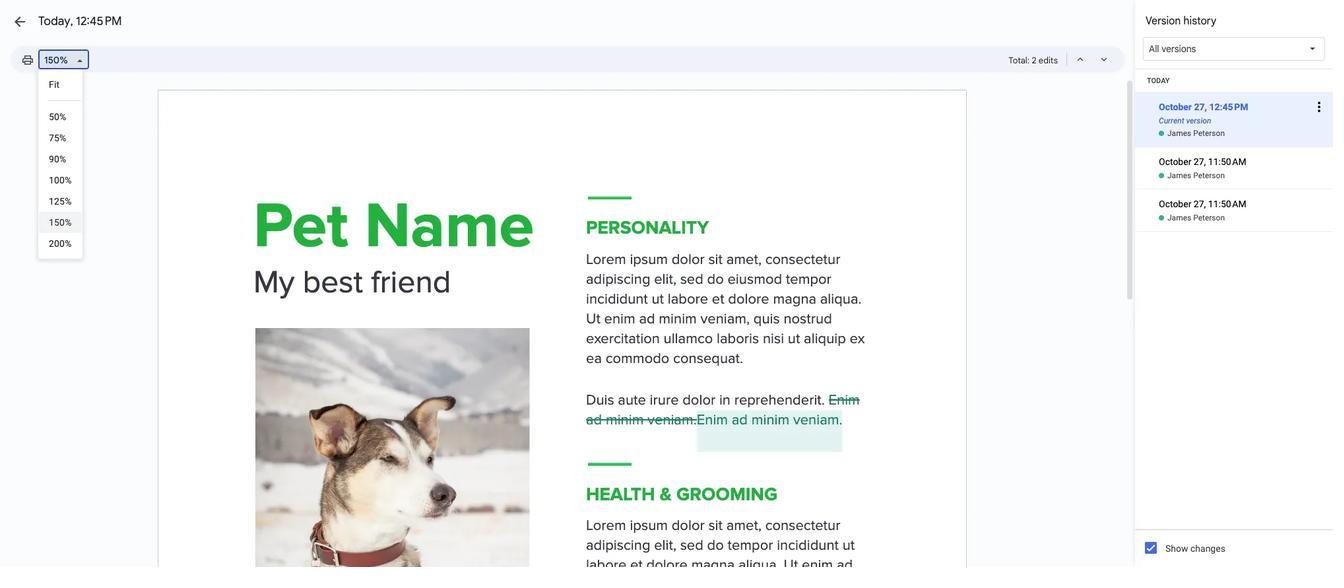 Task type: describe. For each thing, give the bounding box(es) containing it.
versions
[[1162, 43, 1196, 55]]

3 peterson from the top
[[1194, 213, 1225, 222]]

today, 12:45 pm application
[[0, 0, 1333, 567]]

history
[[1184, 15, 1217, 28]]

2 james peterson from the top
[[1168, 171, 1225, 180]]

fit
[[49, 79, 60, 90]]

current version cell
[[1135, 83, 1333, 131]]

menu bar banner
[[0, 0, 1333, 79]]

1 james peterson from the top
[[1168, 129, 1225, 138]]

today, 12:45 pm
[[38, 14, 122, 28]]

total:
[[1009, 55, 1030, 66]]

12:45 pm
[[76, 14, 122, 28]]

version
[[1146, 15, 1181, 28]]

mode and view toolbar
[[1009, 46, 1117, 73]]

all versions
[[1149, 43, 1196, 55]]

2 peterson from the top
[[1194, 171, 1225, 180]]

2 james from the top
[[1168, 171, 1192, 180]]

90%
[[49, 154, 66, 164]]

none field inside menu bar 'banner'
[[38, 50, 89, 70]]

more actions image
[[1312, 83, 1328, 131]]

150%
[[49, 217, 72, 228]]

2 cell from the top
[[1135, 189, 1333, 213]]

today,
[[38, 14, 73, 28]]

all
[[1149, 43, 1160, 55]]

125%
[[49, 196, 72, 207]]

1 cell from the top
[[1135, 147, 1333, 170]]

1 james from the top
[[1168, 129, 1192, 138]]

current version
[[1159, 116, 1212, 125]]

50%
[[49, 112, 66, 122]]

200%
[[49, 238, 72, 249]]

edits
[[1039, 55, 1058, 66]]

3 james from the top
[[1168, 213, 1192, 222]]

current
[[1159, 116, 1185, 125]]

total: 2 edits heading
[[1009, 53, 1058, 69]]



Task type: vqa. For each thing, say whether or not it's contained in the screenshot.
the Version history section
yes



Task type: locate. For each thing, give the bounding box(es) containing it.
version history
[[1146, 15, 1217, 28]]

today heading
[[1135, 69, 1333, 92]]

list box inside today, 12:45 pm application
[[38, 69, 82, 259]]

main toolbar
[[16, 50, 89, 70]]

1 vertical spatial peterson
[[1194, 171, 1225, 180]]

list box
[[38, 69, 82, 259]]

3 james peterson from the top
[[1168, 213, 1225, 222]]

james
[[1168, 129, 1192, 138], [1168, 171, 1192, 180], [1168, 213, 1192, 222]]

2 vertical spatial peterson
[[1194, 213, 1225, 222]]

total: 2 edits
[[1009, 55, 1058, 66]]

james peterson
[[1168, 129, 1225, 138], [1168, 171, 1225, 180], [1168, 213, 1225, 222]]

row group
[[1135, 69, 1333, 232]]

today
[[1147, 76, 1170, 85]]

2
[[1032, 55, 1037, 66]]

1 peterson from the top
[[1194, 129, 1225, 138]]

cell
[[1135, 147, 1333, 170], [1135, 189, 1333, 213]]

0 vertical spatial james
[[1168, 129, 1192, 138]]

None field
[[38, 50, 89, 70]]

0 vertical spatial cell
[[1135, 147, 1333, 170]]

show changes
[[1166, 543, 1226, 554]]

changes
[[1191, 543, 1226, 554]]

100%
[[49, 175, 72, 185]]

2 vertical spatial james
[[1168, 213, 1192, 222]]

show
[[1166, 543, 1189, 554]]

0 vertical spatial peterson
[[1194, 129, 1225, 138]]

list box containing fit
[[38, 69, 82, 259]]

1 vertical spatial james peterson
[[1168, 171, 1225, 180]]

version
[[1187, 116, 1212, 125]]

version history section
[[1135, 0, 1333, 567]]

Show changes checkbox
[[1145, 542, 1157, 554]]

Name this version text field
[[1157, 98, 1310, 116]]

peterson
[[1194, 129, 1225, 138], [1194, 171, 1225, 180], [1194, 213, 1225, 222]]

2 vertical spatial james peterson
[[1168, 213, 1225, 222]]

all versions option
[[1149, 42, 1196, 55]]

row group containing current version
[[1135, 69, 1333, 232]]

Zoom text field
[[41, 51, 73, 69]]

1 vertical spatial james
[[1168, 171, 1192, 180]]

1 vertical spatial cell
[[1135, 189, 1333, 213]]

0 vertical spatial james peterson
[[1168, 129, 1225, 138]]

75%
[[49, 133, 66, 143]]

row group inside today, 12:45 pm application
[[1135, 69, 1333, 232]]



